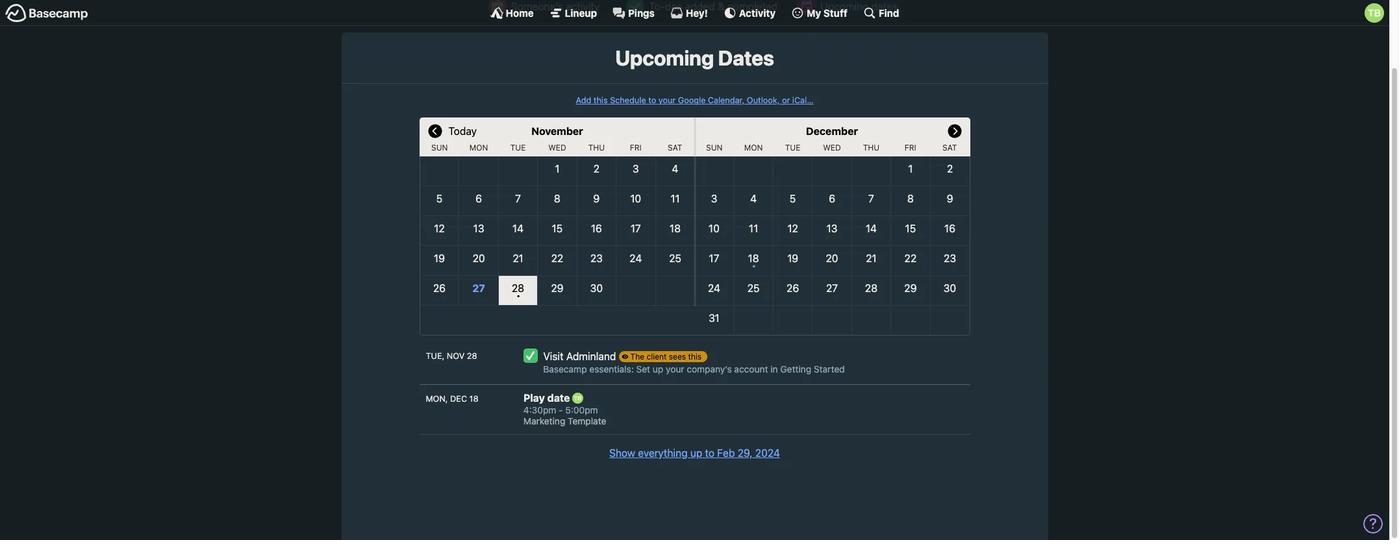 Task type: vqa. For each thing, say whether or not it's contained in the screenshot.
the to inside the the Show        everything      up to        Feb 29, 2024 Button
yes



Task type: describe. For each thing, give the bounding box(es) containing it.
my stuff button
[[792, 6, 848, 19]]

someone's activity
[[511, 1, 600, 12]]

switch accounts image
[[5, 3, 88, 23]]

upcoming for upcoming dates
[[821, 1, 869, 12]]

tim burton image
[[1366, 3, 1385, 23]]

in
[[771, 364, 778, 375]]

stuff
[[824, 7, 848, 19]]

schedule
[[610, 96, 647, 106]]

today
[[449, 125, 477, 137]]

home link
[[490, 6, 534, 19]]

add this schedule to your google calendar, outlook, or ical…
[[576, 96, 814, 106]]

dates
[[719, 45, 775, 70]]

adminland
[[567, 351, 616, 362]]

29,
[[738, 448, 753, 459]]

wed for november
[[549, 143, 567, 152]]

add this schedule to your google calendar, outlook, or ical… link
[[576, 96, 814, 106]]

pings button
[[613, 6, 655, 19]]

getting
[[781, 364, 812, 375]]

play date
[[524, 393, 573, 405]]

or
[[783, 96, 791, 106]]

up inside the client sees this basecamp essentials: set up your company's account in getting started
[[653, 364, 664, 375]]

activity link
[[724, 6, 776, 19]]

activity
[[740, 7, 776, 19]]

this inside the client sees this basecamp essentials: set up your company's account in getting started
[[689, 352, 702, 362]]

sees
[[669, 352, 686, 362]]

hey! button
[[671, 6, 708, 19]]

sun for december
[[706, 143, 723, 152]]

4:30pm
[[524, 405, 557, 416]]

tue for november
[[511, 143, 526, 152]]

tim burton image
[[573, 393, 584, 404]]

play
[[524, 393, 545, 405]]

added
[[685, 1, 715, 12]]

outlook,
[[747, 96, 780, 106]]

activity
[[566, 1, 600, 12]]

1 vertical spatial •
[[517, 290, 520, 301]]

sun for november
[[432, 143, 448, 152]]

to-
[[649, 1, 665, 12]]

4:30pm     -     5:00pm marketing template
[[524, 405, 607, 427]]

template
[[568, 416, 607, 427]]

pings
[[629, 7, 655, 19]]

ical…
[[793, 96, 814, 106]]

mon, dec 18
[[426, 395, 479, 405]]

today link
[[449, 117, 477, 143]]

18
[[470, 395, 479, 405]]

tue, nov 28
[[426, 351, 477, 361]]

my stuff
[[807, 7, 848, 19]]

dates
[[872, 1, 898, 12]]

thu for november
[[589, 143, 605, 152]]

to-dos added & completed link
[[620, 0, 788, 21]]

5:00pm
[[566, 405, 598, 416]]

mon for december
[[745, 143, 763, 152]]

fri for december
[[905, 143, 917, 152]]

upcoming for upcoming dates
[[616, 45, 714, 70]]

0 vertical spatial your
[[659, 96, 676, 106]]

someone's activity link
[[482, 0, 616, 21]]

someone's
[[511, 1, 563, 12]]

essentials:
[[590, 364, 634, 375]]

the client sees this basecamp essentials: set up your company's account in getting started
[[544, 352, 845, 375]]

upcoming dates link
[[792, 0, 908, 21]]

sat for november
[[668, 143, 683, 152]]



Task type: locate. For each thing, give the bounding box(es) containing it.
to left feb
[[705, 448, 715, 459]]

2024
[[756, 448, 781, 459]]

1 horizontal spatial sat
[[943, 143, 958, 152]]

1 mon from the left
[[470, 143, 488, 152]]

0 horizontal spatial upcoming
[[616, 45, 714, 70]]

find
[[879, 7, 900, 19]]

set
[[637, 364, 651, 375]]

0 horizontal spatial fri
[[630, 143, 642, 152]]

1 sun from the left
[[432, 143, 448, 152]]

this right add
[[594, 96, 608, 106]]

0 vertical spatial up
[[653, 364, 664, 375]]

2 thu from the left
[[864, 143, 880, 152]]

your
[[659, 96, 676, 106], [666, 364, 685, 375]]

visit adminland
[[544, 351, 619, 362]]

0 vertical spatial to
[[649, 96, 657, 106]]

sun down calendar,
[[706, 143, 723, 152]]

2 mon from the left
[[745, 143, 763, 152]]

&
[[718, 1, 725, 12]]

1 horizontal spatial to
[[705, 448, 715, 459]]

client
[[647, 352, 667, 362]]

google
[[678, 96, 706, 106]]

your inside the client sees this basecamp essentials: set up your company's account in getting started
[[666, 364, 685, 375]]

2 sun from the left
[[706, 143, 723, 152]]

the
[[631, 352, 645, 362]]

mon down outlook,
[[745, 143, 763, 152]]

0 horizontal spatial to
[[649, 96, 657, 106]]

to
[[649, 96, 657, 106], [705, 448, 715, 459]]

sun
[[432, 143, 448, 152], [706, 143, 723, 152]]

december
[[807, 125, 859, 137]]

1 horizontal spatial upcoming
[[821, 1, 869, 12]]

upcoming dates
[[821, 1, 898, 12]]

2 sat from the left
[[943, 143, 958, 152]]

mon down the today at the left of page
[[470, 143, 488, 152]]

1 horizontal spatial wed
[[824, 143, 842, 152]]

marketing
[[524, 416, 566, 427]]

to for up
[[705, 448, 715, 459]]

nov
[[447, 351, 465, 361]]

up
[[653, 364, 664, 375], [691, 448, 703, 459]]

tue right today 'link' at top left
[[511, 143, 526, 152]]

28
[[467, 351, 477, 361]]

1 vertical spatial this
[[689, 352, 702, 362]]

to inside button
[[705, 448, 715, 459]]

hey!
[[686, 7, 708, 19]]

person report image
[[489, 0, 507, 16]]

fri
[[630, 143, 642, 152], [905, 143, 917, 152]]

started
[[814, 364, 845, 375]]

date
[[548, 393, 570, 405]]

your left google
[[659, 96, 676, 106]]

0 horizontal spatial up
[[653, 364, 664, 375]]

1 fri from the left
[[630, 143, 642, 152]]

show        everything      up to        feb 29, 2024 button
[[610, 446, 781, 461]]

0 horizontal spatial sat
[[668, 143, 683, 152]]

wed down november
[[549, 143, 567, 152]]

main element
[[0, 0, 1390, 26]]

to-dos added & completed
[[649, 1, 778, 12]]

1 wed from the left
[[549, 143, 567, 152]]

tue for december
[[786, 143, 801, 152]]

show        everything      up to        feb 29, 2024
[[610, 448, 781, 459]]

1 vertical spatial to
[[705, 448, 715, 459]]

my
[[807, 7, 822, 19]]

mon,
[[426, 395, 448, 405]]

0 horizontal spatial mon
[[470, 143, 488, 152]]

thu
[[589, 143, 605, 152], [864, 143, 880, 152]]

0 vertical spatial this
[[594, 96, 608, 106]]

1 thu from the left
[[589, 143, 605, 152]]

0 horizontal spatial sun
[[432, 143, 448, 152]]

1 horizontal spatial fri
[[905, 143, 917, 152]]

account
[[735, 364, 769, 375]]

feb
[[718, 448, 735, 459]]

add
[[576, 96, 592, 106]]

0 vertical spatial •
[[752, 261, 756, 271]]

1 horizontal spatial up
[[691, 448, 703, 459]]

wed down "december"
[[824, 143, 842, 152]]

2 wed from the left
[[824, 143, 842, 152]]

1 horizontal spatial tue
[[786, 143, 801, 152]]

dos
[[665, 1, 683, 12]]

to for schedule
[[649, 96, 657, 106]]

1 horizontal spatial •
[[752, 261, 756, 271]]

november
[[532, 125, 584, 137]]

tue
[[511, 143, 526, 152], [786, 143, 801, 152]]

thu for december
[[864, 143, 880, 152]]

mon
[[470, 143, 488, 152], [745, 143, 763, 152]]

lineup link
[[550, 6, 597, 19]]

0 horizontal spatial tue
[[511, 143, 526, 152]]

your down sees
[[666, 364, 685, 375]]

this right sees
[[689, 352, 702, 362]]

1 tue from the left
[[511, 143, 526, 152]]

1 vertical spatial upcoming
[[616, 45, 714, 70]]

upcoming dates
[[616, 45, 775, 70]]

2 tue from the left
[[786, 143, 801, 152]]

1 horizontal spatial thu
[[864, 143, 880, 152]]

wed
[[549, 143, 567, 152], [824, 143, 842, 152]]

up inside button
[[691, 448, 703, 459]]

everything
[[638, 448, 688, 459]]

0 vertical spatial upcoming
[[821, 1, 869, 12]]

calendar,
[[708, 96, 745, 106]]

wed for december
[[824, 143, 842, 152]]

todo image
[[627, 0, 645, 16]]

-
[[559, 405, 563, 416]]

sun left today 'link' at top left
[[432, 143, 448, 152]]

up down client
[[653, 364, 664, 375]]

1 horizontal spatial this
[[689, 352, 702, 362]]

sat for december
[[943, 143, 958, 152]]

•
[[752, 261, 756, 271], [517, 290, 520, 301]]

basecamp
[[544, 364, 587, 375]]

home
[[506, 7, 534, 19]]

0 horizontal spatial wed
[[549, 143, 567, 152]]

completed
[[728, 1, 778, 12]]

lineup
[[565, 7, 597, 19]]

visit
[[544, 351, 564, 362]]

2 fri from the left
[[905, 143, 917, 152]]

sat
[[668, 143, 683, 152], [943, 143, 958, 152]]

0 horizontal spatial thu
[[589, 143, 605, 152]]

0 horizontal spatial this
[[594, 96, 608, 106]]

find button
[[864, 6, 900, 19]]

this
[[594, 96, 608, 106], [689, 352, 702, 362]]

fri for november
[[630, 143, 642, 152]]

upcoming
[[821, 1, 869, 12], [616, 45, 714, 70]]

mon for november
[[470, 143, 488, 152]]

show
[[610, 448, 636, 459]]

tue,
[[426, 351, 445, 361]]

company's
[[687, 364, 732, 375]]

tue down or
[[786, 143, 801, 152]]

to right schedule
[[649, 96, 657, 106]]

1 horizontal spatial mon
[[745, 143, 763, 152]]

up left feb
[[691, 448, 703, 459]]

schedule image
[[798, 0, 816, 16]]

1 vertical spatial up
[[691, 448, 703, 459]]

0 horizontal spatial •
[[517, 290, 520, 301]]

dec
[[451, 395, 467, 405]]

1 horizontal spatial sun
[[706, 143, 723, 152]]

1 sat from the left
[[668, 143, 683, 152]]

1 vertical spatial your
[[666, 364, 685, 375]]



